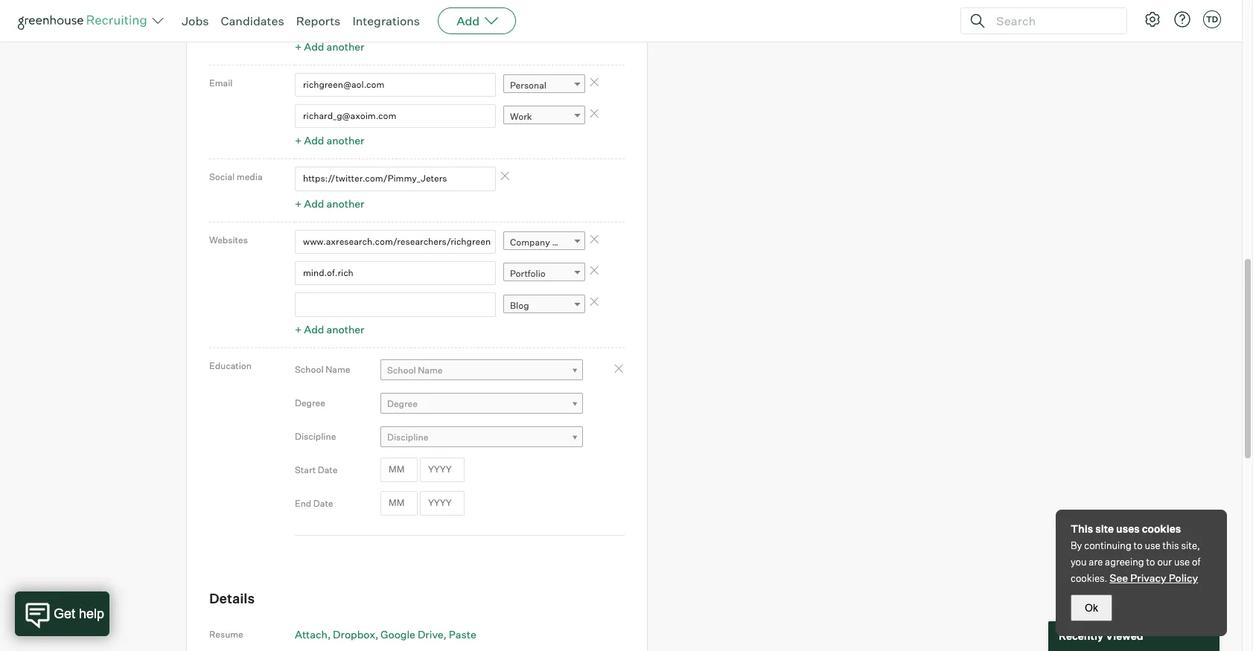 Task type: describe. For each thing, give the bounding box(es) containing it.
site,
[[1182, 540, 1201, 552]]

add for social media
[[304, 197, 324, 210]]

candidates
[[221, 13, 284, 28]]

portfolio link
[[504, 263, 585, 285]]

end
[[295, 498, 312, 509]]

td button
[[1204, 10, 1222, 28]]

integrations link
[[353, 13, 420, 28]]

candidates link
[[221, 13, 284, 28]]

dropbox link
[[333, 629, 379, 642]]

integrations
[[353, 13, 420, 28]]

you
[[1071, 556, 1087, 568]]

see privacy policy
[[1110, 572, 1199, 585]]

google drive link
[[381, 629, 447, 642]]

continuing
[[1085, 540, 1132, 552]]

google
[[381, 629, 416, 642]]

cookies
[[1142, 523, 1181, 536]]

+ for email
[[295, 134, 302, 147]]

date for end date
[[313, 498, 333, 509]]

another for websites
[[327, 323, 365, 336]]

policy
[[1169, 572, 1199, 585]]

attach dropbox google drive paste
[[295, 629, 477, 642]]

company website link
[[504, 232, 586, 253]]

resume
[[209, 630, 243, 641]]

paste
[[449, 629, 477, 642]]

reports link
[[296, 13, 341, 28]]

degree link
[[381, 393, 583, 415]]

0 horizontal spatial name
[[326, 364, 350, 375]]

privacy
[[1131, 572, 1167, 585]]

viewed
[[1106, 630, 1144, 643]]

company
[[510, 237, 550, 248]]

uses
[[1117, 523, 1140, 536]]

+ add another link for email
[[295, 134, 365, 147]]

by
[[1071, 540, 1083, 552]]

1 vertical spatial use
[[1175, 556, 1190, 568]]

yyyy text field for start date
[[420, 458, 465, 482]]

+ for websites
[[295, 323, 302, 336]]

personal
[[510, 80, 547, 91]]

attach link
[[295, 629, 331, 642]]

ok button
[[1071, 595, 1113, 622]]

mm text field for end date
[[381, 492, 418, 516]]

paste link
[[449, 629, 477, 642]]

education
[[209, 360, 252, 372]]

+ add another link for social media
[[295, 197, 365, 210]]

yyyy text field for end date
[[420, 492, 465, 516]]

add inside popup button
[[457, 13, 480, 28]]

cookies.
[[1071, 573, 1108, 585]]

websites
[[209, 234, 248, 246]]

media
[[237, 172, 263, 183]]

1 horizontal spatial school
[[387, 365, 416, 376]]

ok
[[1085, 603, 1099, 614]]

1 + add another from the top
[[295, 40, 365, 53]]

agreeing
[[1105, 556, 1145, 568]]

add for websites
[[304, 323, 324, 336]]

end date
[[295, 498, 333, 509]]

our
[[1158, 556, 1172, 568]]

of
[[1193, 556, 1201, 568]]

reports
[[296, 13, 341, 28]]

2 work link from the top
[[504, 106, 585, 127]]

0 horizontal spatial discipline
[[295, 431, 336, 442]]

0 horizontal spatial degree
[[295, 398, 325, 409]]

0 horizontal spatial school
[[295, 364, 324, 375]]

add for email
[[304, 134, 324, 147]]

1 horizontal spatial discipline
[[387, 432, 429, 443]]

+ add another link for websites
[[295, 323, 365, 336]]

1 horizontal spatial to
[[1147, 556, 1156, 568]]

1 + from the top
[[295, 40, 302, 53]]

td button
[[1201, 7, 1225, 31]]

email
[[209, 77, 233, 88]]



Task type: locate. For each thing, give the bounding box(es) containing it.
details
[[209, 591, 255, 607]]

work up personal
[[510, 17, 532, 28]]

3 another from the top
[[327, 197, 365, 210]]

jobs link
[[182, 13, 209, 28]]

jobs
[[182, 13, 209, 28]]

to left our
[[1147, 556, 1156, 568]]

company website
[[510, 237, 586, 248]]

use left of
[[1175, 556, 1190, 568]]

blog
[[510, 300, 529, 311]]

1 yyyy text field from the top
[[420, 458, 465, 482]]

+ inside websites element
[[295, 323, 302, 336]]

recently viewed
[[1059, 630, 1144, 643]]

date
[[318, 465, 338, 476], [313, 498, 333, 509]]

another for email
[[327, 134, 365, 147]]

website
[[552, 237, 586, 248]]

discipline link
[[381, 427, 583, 448]]

recently
[[1059, 630, 1104, 643]]

Search text field
[[993, 10, 1114, 32]]

0 vertical spatial work link
[[504, 11, 585, 33]]

configure image
[[1144, 10, 1162, 28]]

work link down 'personal' link
[[504, 106, 585, 127]]

date for start date
[[318, 465, 338, 476]]

1 horizontal spatial use
[[1175, 556, 1190, 568]]

see privacy policy link
[[1110, 572, 1199, 585]]

+ for social media
[[295, 197, 302, 210]]

2 + add another from the top
[[295, 134, 365, 147]]

to
[[1134, 540, 1143, 552], [1147, 556, 1156, 568]]

0 vertical spatial work
[[510, 17, 532, 28]]

1 horizontal spatial name
[[418, 365, 443, 376]]

attach
[[295, 629, 328, 642]]

dropbox
[[333, 629, 375, 642]]

+ add another for social media
[[295, 197, 365, 210]]

to down uses
[[1134, 540, 1143, 552]]

4 + from the top
[[295, 323, 302, 336]]

this
[[1071, 523, 1094, 536]]

add
[[457, 13, 480, 28], [304, 40, 324, 53], [304, 134, 324, 147], [304, 197, 324, 210], [304, 323, 324, 336]]

MM text field
[[381, 458, 418, 482], [381, 492, 418, 516]]

None text field
[[295, 0, 496, 2], [295, 73, 496, 97], [295, 293, 496, 317], [295, 0, 496, 2], [295, 73, 496, 97], [295, 293, 496, 317]]

date right start
[[318, 465, 338, 476]]

2 + from the top
[[295, 134, 302, 147]]

4 + add another from the top
[[295, 323, 365, 336]]

2 another from the top
[[327, 134, 365, 147]]

blog link
[[504, 295, 585, 316]]

degree
[[295, 398, 325, 409], [387, 398, 418, 409]]

site
[[1096, 523, 1114, 536]]

0 vertical spatial yyyy text field
[[420, 458, 465, 482]]

None text field
[[295, 10, 496, 34], [295, 104, 496, 128], [295, 167, 496, 191], [295, 230, 496, 254], [295, 262, 496, 286], [295, 10, 496, 34], [295, 104, 496, 128], [295, 167, 496, 191], [295, 230, 496, 254], [295, 262, 496, 286]]

+ add another link inside websites element
[[295, 323, 365, 336]]

are
[[1089, 556, 1103, 568]]

3 + add another from the top
[[295, 197, 365, 210]]

school
[[295, 364, 324, 375], [387, 365, 416, 376]]

0 horizontal spatial school name
[[295, 364, 350, 375]]

0 vertical spatial use
[[1145, 540, 1161, 552]]

social media
[[209, 172, 263, 183]]

this site uses cookies
[[1071, 523, 1181, 536]]

work for first work link from the bottom
[[510, 111, 532, 122]]

start
[[295, 465, 316, 476]]

work link up 'personal' link
[[504, 11, 585, 33]]

0 horizontal spatial to
[[1134, 540, 1143, 552]]

+ add another
[[295, 40, 365, 53], [295, 134, 365, 147], [295, 197, 365, 210], [295, 323, 365, 336]]

work for second work link from the bottom
[[510, 17, 532, 28]]

1 horizontal spatial degree
[[387, 398, 418, 409]]

add button
[[438, 7, 516, 34]]

name inside school name link
[[418, 365, 443, 376]]

0 vertical spatial mm text field
[[381, 458, 418, 482]]

1 work from the top
[[510, 17, 532, 28]]

0 horizontal spatial use
[[1145, 540, 1161, 552]]

this
[[1163, 540, 1180, 552]]

1 work link from the top
[[504, 11, 585, 33]]

4 + add another link from the top
[[295, 323, 365, 336]]

work link
[[504, 11, 585, 33], [504, 106, 585, 127]]

1 vertical spatial to
[[1147, 556, 1156, 568]]

another
[[327, 40, 365, 53], [327, 134, 365, 147], [327, 197, 365, 210], [327, 323, 365, 336]]

by continuing to use this site, you are agreeing to our use of cookies.
[[1071, 540, 1201, 585]]

1 vertical spatial yyyy text field
[[420, 492, 465, 516]]

work
[[510, 17, 532, 28], [510, 111, 532, 122]]

0 vertical spatial to
[[1134, 540, 1143, 552]]

school name
[[295, 364, 350, 375], [387, 365, 443, 376]]

2 + add another link from the top
[[295, 134, 365, 147]]

portfolio
[[510, 268, 546, 280]]

4 another from the top
[[327, 323, 365, 336]]

td
[[1207, 14, 1219, 25]]

another inside websites element
[[327, 323, 365, 336]]

1 horizontal spatial school name
[[387, 365, 443, 376]]

date right end on the left bottom
[[313, 498, 333, 509]]

social
[[209, 172, 235, 183]]

1 vertical spatial mm text field
[[381, 492, 418, 516]]

+ add another for websites
[[295, 323, 365, 336]]

3 + add another link from the top
[[295, 197, 365, 210]]

websites element
[[295, 230, 625, 340]]

2 mm text field from the top
[[381, 492, 418, 516]]

work down personal
[[510, 111, 532, 122]]

1 vertical spatial work link
[[504, 106, 585, 127]]

+ add another for email
[[295, 134, 365, 147]]

1 mm text field from the top
[[381, 458, 418, 482]]

use left "this"
[[1145, 540, 1161, 552]]

personal link
[[504, 74, 585, 96]]

use
[[1145, 540, 1161, 552], [1175, 556, 1190, 568]]

start date
[[295, 465, 338, 476]]

+
[[295, 40, 302, 53], [295, 134, 302, 147], [295, 197, 302, 210], [295, 323, 302, 336]]

1 vertical spatial date
[[313, 498, 333, 509]]

another for social media
[[327, 197, 365, 210]]

2 yyyy text field from the top
[[420, 492, 465, 516]]

3 + from the top
[[295, 197, 302, 210]]

1 + add another link from the top
[[295, 40, 365, 53]]

add inside websites element
[[304, 323, 324, 336]]

discipline
[[295, 431, 336, 442], [387, 432, 429, 443]]

2 work from the top
[[510, 111, 532, 122]]

school name link
[[381, 360, 583, 381]]

greenhouse recruiting image
[[18, 12, 152, 30]]

see
[[1110, 572, 1129, 585]]

YYYY text field
[[420, 458, 465, 482], [420, 492, 465, 516]]

drive
[[418, 629, 444, 642]]

1 another from the top
[[327, 40, 365, 53]]

mm text field for start date
[[381, 458, 418, 482]]

1 vertical spatial work
[[510, 111, 532, 122]]

+ add another link
[[295, 40, 365, 53], [295, 134, 365, 147], [295, 197, 365, 210], [295, 323, 365, 336]]

name
[[326, 364, 350, 375], [418, 365, 443, 376]]

+ add another inside websites element
[[295, 323, 365, 336]]

0 vertical spatial date
[[318, 465, 338, 476]]



Task type: vqa. For each thing, say whether or not it's contained in the screenshot.
the Tag
no



